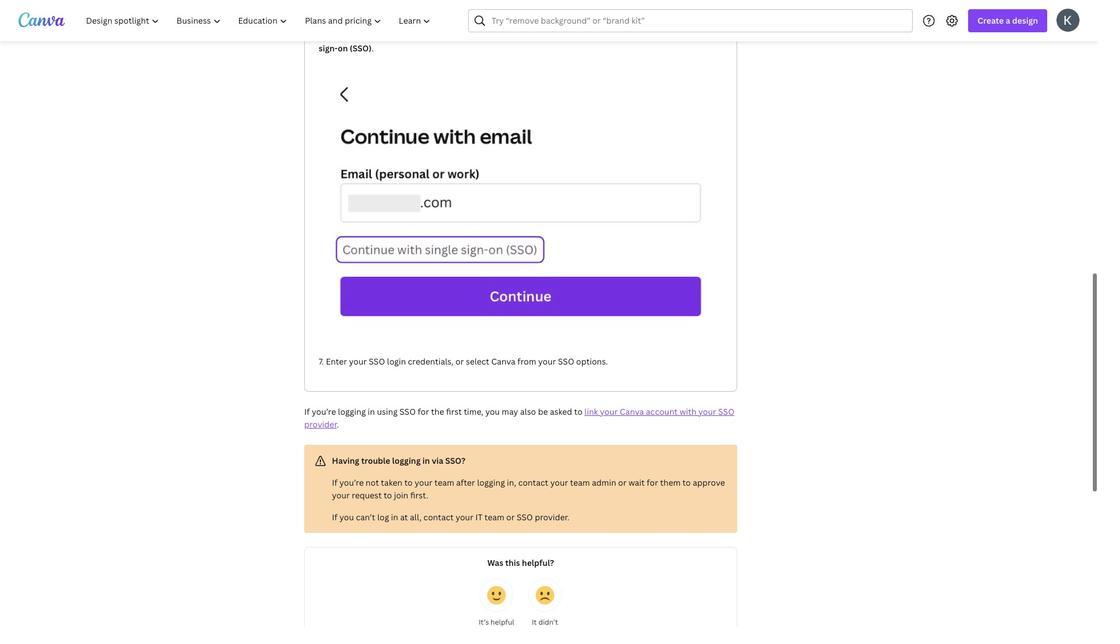 Task type: locate. For each thing, give the bounding box(es) containing it.
contact right in,
[[518, 477, 548, 488]]

time,
[[464, 406, 483, 417]]

for inside if you're not taken to your team after logging in, contact your team admin or wait for them to approve your request to join first.
[[647, 477, 658, 488]]

you're inside if you're not taken to your team after logging in, contact your team admin or wait for them to approve your request to join first.
[[339, 477, 364, 488]]

you're up provider
[[312, 406, 336, 417]]

want
[[533, 30, 552, 41]]

you left can't
[[339, 512, 354, 523]]

if inside if you're not taken to your team after logging in, contact your team admin or wait for them to approve your request to join first.
[[332, 477, 337, 488]]

via
[[587, 30, 598, 41], [432, 455, 443, 466]]

1 horizontal spatial you're
[[339, 477, 364, 488]]

2 horizontal spatial team
[[570, 477, 590, 488]]

will
[[479, 30, 493, 41]]

create
[[978, 15, 1004, 26]]

0 horizontal spatial log
[[377, 512, 389, 523]]

2 horizontal spatial logging
[[477, 477, 505, 488]]

in left sso.
[[578, 30, 585, 41]]

if up provider
[[304, 406, 310, 417]]

logging for trouble
[[392, 455, 421, 466]]

you right if at left top
[[516, 30, 531, 41]]

2 vertical spatial canva
[[620, 406, 644, 417]]

0 vertical spatial .
[[372, 43, 374, 54]]

2 horizontal spatial or
[[618, 477, 627, 488]]

1 vertical spatial with
[[680, 406, 696, 417]]

. up having at left bottom
[[337, 419, 339, 430]]

provider.
[[535, 512, 569, 523]]

2 horizontal spatial you
[[516, 30, 531, 41]]

for
[[396, 30, 408, 41], [418, 406, 429, 417], [647, 477, 658, 488]]

sso
[[335, 30, 351, 41], [369, 356, 385, 367], [558, 356, 574, 367], [400, 406, 416, 417], [718, 406, 734, 417], [517, 512, 533, 523]]

via left sso?
[[432, 455, 443, 466]]

sign-
[[319, 43, 338, 54]]

you
[[516, 30, 531, 41], [485, 406, 500, 417], [339, 512, 354, 523]]

canva left will
[[453, 30, 477, 41]]

your left team,
[[410, 30, 427, 41]]

2 vertical spatial for
[[647, 477, 658, 488]]

you left may at the bottom left
[[485, 406, 500, 417]]

it
[[475, 512, 483, 523]]

team left admin
[[570, 477, 590, 488]]

it
[[532, 618, 537, 627]]

your
[[410, 30, 427, 41], [349, 356, 367, 367], [538, 356, 556, 367], [600, 406, 618, 417], [698, 406, 716, 417], [415, 477, 432, 488], [550, 477, 568, 488], [332, 490, 350, 501], [456, 512, 473, 523]]

sso.
[[600, 30, 618, 41]]

0 horizontal spatial for
[[396, 30, 408, 41]]

you're for not
[[339, 477, 364, 488]]

0 vertical spatial for
[[396, 30, 408, 41]]

1 vertical spatial .
[[337, 419, 339, 430]]

to
[[554, 30, 562, 41], [574, 406, 582, 417], [404, 477, 413, 488], [682, 477, 691, 488], [384, 490, 392, 501]]

1 vertical spatial logging
[[392, 455, 421, 466]]

2 horizontal spatial for
[[647, 477, 658, 488]]

🙂 image
[[487, 587, 506, 605]]

2 vertical spatial you
[[339, 512, 354, 523]]

this
[[505, 558, 520, 569]]

1 horizontal spatial you
[[485, 406, 500, 417]]

0 vertical spatial contact
[[518, 477, 548, 488]]

using
[[377, 406, 398, 417]]

from
[[517, 356, 536, 367]]

logging inside if you're not taken to your team after logging in, contact your team admin or wait for them to approve your request to join first.
[[477, 477, 505, 488]]

contact right all,
[[423, 512, 454, 523]]

1 vertical spatial log
[[377, 512, 389, 523]]

1 horizontal spatial via
[[587, 30, 598, 41]]

the
[[431, 406, 444, 417]]

or right it
[[506, 512, 515, 523]]

0 horizontal spatial canva
[[453, 30, 477, 41]]

1 horizontal spatial or
[[506, 512, 515, 523]]

team
[[434, 477, 454, 488], [570, 477, 590, 488], [484, 512, 504, 523]]

if left can't
[[332, 512, 337, 523]]

0 vertical spatial canva
[[453, 30, 477, 41]]

1 vertical spatial you're
[[339, 477, 364, 488]]

1 vertical spatial canva
[[491, 356, 515, 367]]

0 horizontal spatial via
[[432, 455, 443, 466]]

didn't
[[538, 618, 558, 627]]

your right enter
[[349, 356, 367, 367]]

for right optional
[[396, 30, 408, 41]]

logging
[[338, 406, 366, 417], [392, 455, 421, 466], [477, 477, 505, 488]]

or left the "select"
[[455, 356, 464, 367]]

canva left account
[[620, 406, 644, 417]]

0 vertical spatial you're
[[312, 406, 336, 417]]

helpful?
[[522, 558, 554, 569]]

0 vertical spatial logging
[[338, 406, 366, 417]]

0 horizontal spatial logging
[[338, 406, 366, 417]]

you're
[[312, 406, 336, 417], [339, 477, 364, 488]]

if down having at left bottom
[[332, 477, 337, 488]]

it's helpful
[[479, 618, 514, 627]]

if right 6.
[[328, 30, 333, 41]]

to up join
[[404, 477, 413, 488]]

log right want
[[564, 30, 576, 41]]

in left at
[[391, 512, 398, 523]]

1 vertical spatial for
[[418, 406, 429, 417]]

0 vertical spatial via
[[587, 30, 598, 41]]

canva for team,
[[453, 30, 477, 41]]

sso?
[[445, 455, 465, 466]]

1 horizontal spatial logging
[[392, 455, 421, 466]]

if
[[328, 30, 333, 41], [304, 406, 310, 417], [332, 477, 337, 488], [332, 512, 337, 523]]

with
[[679, 30, 696, 41], [680, 406, 696, 417]]

single
[[698, 30, 721, 41]]

login
[[387, 356, 406, 367]]

(sso)
[[350, 43, 372, 54]]

logging left in,
[[477, 477, 505, 488]]

request
[[352, 490, 382, 501]]

1 vertical spatial you
[[485, 406, 500, 417]]

0 vertical spatial with
[[679, 30, 696, 41]]

. down optional
[[372, 43, 374, 54]]

canva for select
[[491, 356, 515, 367]]

6.
[[319, 30, 326, 41]]

0 horizontal spatial you're
[[312, 406, 336, 417]]

2 horizontal spatial canva
[[620, 406, 644, 417]]

for left the on the left
[[418, 406, 429, 417]]

6. if sso is optional for your team, canva will ask if you want to log in via sso. click
[[319, 30, 641, 41]]

be
[[538, 406, 548, 417]]

it's
[[479, 618, 489, 627]]

1 horizontal spatial log
[[564, 30, 576, 41]]

for right "wait"
[[647, 477, 658, 488]]

your left it
[[456, 512, 473, 523]]

in
[[578, 30, 585, 41], [368, 406, 375, 417], [422, 455, 430, 466], [391, 512, 398, 523]]

may
[[502, 406, 518, 417]]

canva
[[453, 30, 477, 41], [491, 356, 515, 367], [620, 406, 644, 417]]

0 horizontal spatial .
[[337, 419, 339, 430]]

join
[[394, 490, 408, 501]]

or
[[455, 356, 464, 367], [618, 477, 627, 488], [506, 512, 515, 523]]

logging left using
[[338, 406, 366, 417]]

1 horizontal spatial canva
[[491, 356, 515, 367]]

team right it
[[484, 512, 504, 523]]

0 horizontal spatial or
[[455, 356, 464, 367]]

create a design button
[[968, 9, 1047, 32]]

your left request
[[332, 490, 350, 501]]

.
[[372, 43, 374, 54], [337, 419, 339, 430]]

you're for logging
[[312, 406, 336, 417]]

team left after
[[434, 477, 454, 488]]

approve
[[693, 477, 725, 488]]

you're up request
[[339, 477, 364, 488]]

2 vertical spatial logging
[[477, 477, 505, 488]]

logging up taken on the left of page
[[392, 455, 421, 466]]

1 vertical spatial or
[[618, 477, 627, 488]]

contact
[[518, 477, 548, 488], [423, 512, 454, 523]]

0 vertical spatial log
[[564, 30, 576, 41]]

via left sso.
[[587, 30, 598, 41]]

with right account
[[680, 406, 696, 417]]

. for logging
[[337, 419, 339, 430]]

account
[[646, 406, 678, 417]]

having trouble logging in via sso?
[[332, 455, 465, 466]]

your right account
[[698, 406, 716, 417]]

log right can't
[[377, 512, 389, 523]]

provider
[[304, 419, 337, 430]]

1 horizontal spatial .
[[372, 43, 374, 54]]

canva left from
[[491, 356, 515, 367]]

or inside if you're not taken to your team after logging in, contact your team admin or wait for them to approve your request to join first.
[[618, 477, 627, 488]]

helpful
[[491, 618, 514, 627]]

1 horizontal spatial contact
[[518, 477, 548, 488]]

with left the single
[[679, 30, 696, 41]]

log
[[564, 30, 576, 41], [377, 512, 389, 523]]

link your canva account with your sso provider
[[304, 406, 734, 430]]

your up provider.
[[550, 477, 568, 488]]

or left "wait"
[[618, 477, 627, 488]]

0 vertical spatial or
[[455, 356, 464, 367]]

1 vertical spatial contact
[[423, 512, 454, 523]]

on
[[338, 43, 348, 54]]

if for if you're logging in using sso for the first time, you may also be asked to
[[304, 406, 310, 417]]

your right "link"
[[600, 406, 618, 417]]

in left sso?
[[422, 455, 430, 466]]



Task type: vqa. For each thing, say whether or not it's contained in the screenshot.
the left timer
no



Task type: describe. For each thing, give the bounding box(es) containing it.
kendall parks image
[[1056, 8, 1080, 31]]

in,
[[507, 477, 516, 488]]

link
[[584, 406, 598, 417]]

asked
[[550, 406, 572, 417]]

logging for you're
[[338, 406, 366, 417]]

7. enter your sso login credentials, or select canva from your sso options.
[[319, 356, 608, 367]]

with inside link your canva account with your sso provider
[[680, 406, 696, 417]]

options.
[[576, 356, 608, 367]]

contact inside if you're not taken to your team after logging in, contact your team admin or wait for them to approve your request to join first.
[[518, 477, 548, 488]]

in left using
[[368, 406, 375, 417]]

1 horizontal spatial team
[[484, 512, 504, 523]]

Try "remove background" or "brand kit" search field
[[492, 10, 905, 32]]

0 vertical spatial you
[[516, 30, 531, 41]]

continue with single sign-on (sso)
[[319, 30, 721, 54]]

0 horizontal spatial you
[[339, 512, 354, 523]]

link your canva account with your sso provider link
[[304, 406, 734, 430]]

create a design
[[978, 15, 1038, 26]]

enter
[[326, 356, 347, 367]]

to left "link"
[[574, 406, 582, 417]]

also
[[520, 406, 536, 417]]

canva inside link your canva account with your sso provider
[[620, 406, 644, 417]]

team,
[[429, 30, 451, 41]]

1 horizontal spatial for
[[418, 406, 429, 417]]

click
[[620, 30, 639, 41]]

if for if you're not taken to your team after logging in, contact your team admin or wait for them to approve your request to join first.
[[332, 477, 337, 488]]

if
[[509, 30, 514, 41]]

not
[[366, 477, 379, 488]]

is
[[353, 30, 360, 41]]

a
[[1006, 15, 1010, 26]]

sso inside link your canva account with your sso provider
[[718, 406, 734, 417]]

to right them
[[682, 477, 691, 488]]

0 horizontal spatial contact
[[423, 512, 454, 523]]

your right from
[[538, 356, 556, 367]]

😔 image
[[536, 587, 554, 605]]

first
[[446, 406, 462, 417]]

if for if you can't log in at all, contact your it team or sso provider.
[[332, 512, 337, 523]]

trouble
[[361, 455, 390, 466]]

all,
[[410, 512, 422, 523]]

can't
[[356, 512, 375, 523]]

having
[[332, 455, 359, 466]]

top level navigation element
[[79, 9, 441, 32]]

wait
[[628, 477, 645, 488]]

0 horizontal spatial team
[[434, 477, 454, 488]]

with inside continue with single sign-on (sso)
[[679, 30, 696, 41]]

first.
[[410, 490, 428, 501]]

after
[[456, 477, 475, 488]]

if you're logging in using sso for the first time, you may also be asked to
[[304, 406, 584, 417]]

was this helpful?
[[487, 558, 554, 569]]

to down taken on the left of page
[[384, 490, 392, 501]]

2 vertical spatial or
[[506, 512, 515, 523]]

. for sso
[[372, 43, 374, 54]]

design
[[1012, 15, 1038, 26]]

taken
[[381, 477, 402, 488]]

7.
[[319, 356, 324, 367]]

credentials,
[[408, 356, 454, 367]]

your up the first.
[[415, 477, 432, 488]]

1 vertical spatial via
[[432, 455, 443, 466]]

if you can't log in at all, contact your it team or sso provider.
[[332, 512, 569, 523]]

ask
[[495, 30, 507, 41]]

admin
[[592, 477, 616, 488]]

them
[[660, 477, 681, 488]]

if you're not taken to your team after logging in, contact your team admin or wait for them to approve your request to join first.
[[332, 477, 725, 501]]

continue
[[641, 30, 677, 41]]

select
[[466, 356, 489, 367]]

it didn't
[[532, 618, 558, 628]]

was
[[487, 558, 503, 569]]

optional
[[362, 30, 394, 41]]

at
[[400, 512, 408, 523]]

to right want
[[554, 30, 562, 41]]



